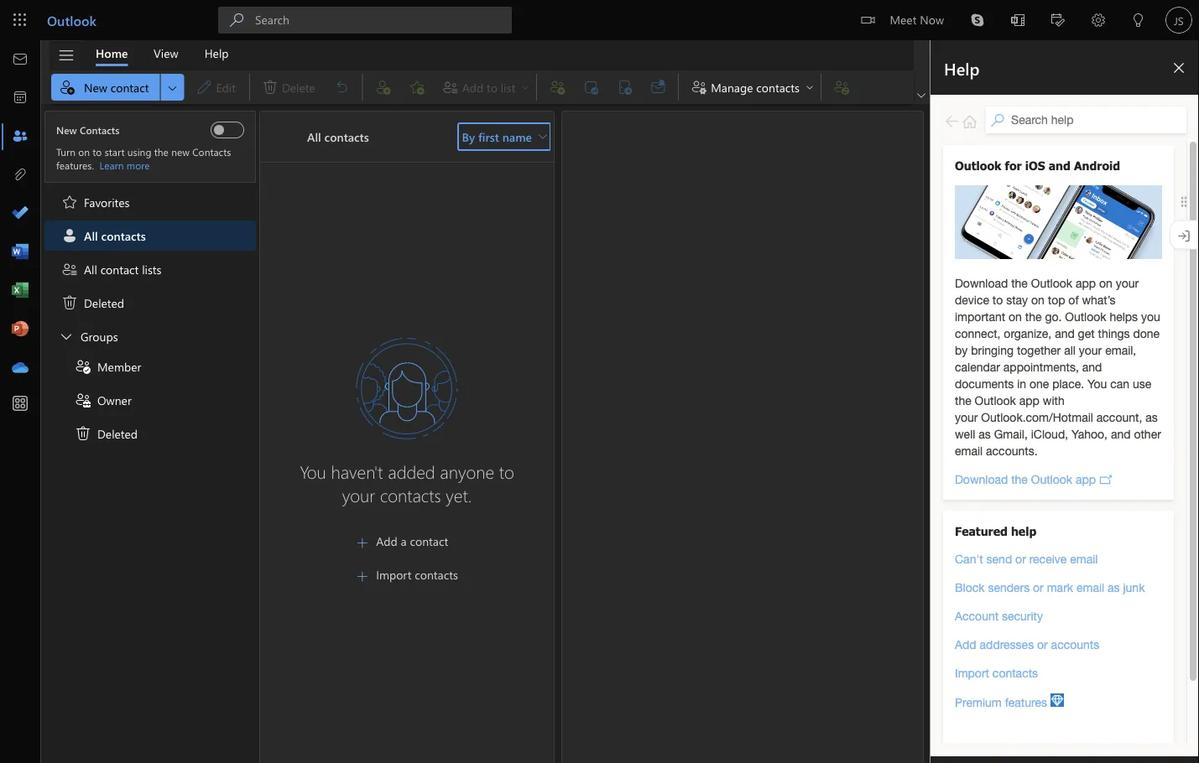 Task type: describe. For each thing, give the bounding box(es) containing it.
powerpoint image
[[12, 322, 29, 338]]

files image
[[12, 167, 29, 184]]

people image
[[12, 128, 29, 145]]

excel image
[[12, 283, 29, 300]]

on
[[78, 145, 90, 159]]

favorites
[[84, 195, 130, 210]]

new contacts
[[56, 123, 119, 137]]

Search search field
[[218, 0, 512, 40]]

 group
[[44, 221, 256, 254]]

outlook
[[47, 11, 96, 29]]

 button
[[998, 0, 1038, 42]]

turn
[[56, 145, 76, 159]]

more
[[127, 159, 150, 172]]

to do image
[[12, 206, 29, 222]]

member
[[97, 359, 141, 375]]


[[1133, 13, 1146, 27]]


[[75, 358, 92, 375]]

home
[[96, 45, 128, 61]]

all contacts
[[307, 129, 369, 145]]

 new contact
[[59, 79, 149, 96]]

meet
[[890, 11, 917, 27]]

start
[[105, 145, 125, 159]]

 all contact lists
[[61, 261, 162, 278]]

first
[[479, 129, 499, 144]]

you haven't added anyone to your contacts yet. application
[[0, 0, 1200, 764]]

learn more link
[[100, 159, 150, 172]]


[[862, 13, 875, 27]]

action group
[[367, 71, 533, 101]]

 button
[[1119, 0, 1159, 42]]

using
[[127, 145, 151, 159]]

anyone
[[440, 460, 495, 484]]

 member
[[75, 358, 141, 375]]

groups group
[[541, 71, 675, 101]]

all for 
[[84, 262, 97, 277]]


[[58, 328, 75, 345]]

new inside  new contact
[[84, 79, 107, 95]]


[[691, 79, 708, 96]]

 inside popup button
[[918, 92, 926, 100]]

 button
[[914, 87, 929, 104]]

 add a contact
[[356, 534, 448, 550]]

learn
[[100, 159, 124, 172]]

mail image
[[12, 51, 29, 68]]

Search field
[[255, 12, 512, 29]]

outlook banner
[[0, 0, 1200, 42]]

delete group
[[253, 71, 359, 101]]

manage
[[711, 79, 753, 95]]

all contacts navigation
[[260, 112, 554, 764]]

by first name 
[[462, 129, 547, 144]]

left-rail-appbar navigation
[[3, 40, 37, 388]]

 owner
[[75, 392, 132, 409]]

1 vertical spatial deleted
[[97, 426, 138, 442]]

2 help region from the left
[[931, 40, 1200, 764]]

you
[[300, 460, 326, 484]]

 inside  manage contacts 
[[805, 82, 815, 92]]


[[1052, 13, 1065, 27]]

new group
[[51, 71, 246, 104]]

contacts inside turn on to start using the new contacts features.
[[192, 145, 231, 159]]

view button
[[141, 40, 191, 66]]

 button
[[958, 0, 998, 40]]

by
[[462, 129, 475, 144]]


[[230, 13, 243, 27]]

js image
[[1166, 7, 1193, 34]]

learn more
[[100, 159, 150, 172]]

onedrive image
[[12, 360, 29, 377]]

tab list inside you haven't added anyone to your contacts yet. application
[[83, 40, 242, 66]]

yet.
[[446, 484, 472, 507]]

add
[[376, 534, 398, 549]]

0 vertical spatial 
[[61, 295, 78, 311]]

contact details view main content
[[562, 111, 924, 764]]

all for 
[[84, 228, 98, 244]]



Task type: vqa. For each thing, say whether or not it's contained in the screenshot.
 tree item
no



Task type: locate. For each thing, give the bounding box(es) containing it.
tree containing 
[[44, 111, 256, 449]]

features.
[[56, 159, 94, 172]]

0 horizontal spatial 
[[539, 133, 547, 141]]

help inside help region
[[944, 57, 980, 79]]

0 vertical spatial contact
[[111, 79, 149, 95]]

0 horizontal spatial contacts
[[80, 123, 119, 137]]

the
[[154, 145, 169, 159]]

1 vertical spatial 
[[75, 426, 92, 442]]

 button
[[161, 74, 184, 101]]

1 horizontal spatial contacts
[[192, 145, 231, 159]]

to inside turn on to start using the new contacts features.
[[93, 145, 102, 159]]

contacts down new contacts icon
[[192, 145, 231, 159]]

new contacts image
[[214, 125, 224, 135]]

help
[[205, 45, 229, 61], [944, 57, 980, 79]]

contacts for 
[[757, 79, 800, 95]]

meet now
[[890, 11, 944, 27]]

help region
[[881, 40, 1200, 764], [931, 40, 1200, 764]]

0 vertical spatial 
[[356, 537, 370, 550]]

0 vertical spatial all
[[307, 129, 321, 145]]

 down 
[[61, 295, 78, 311]]

contacts up  all contact lists
[[101, 228, 146, 244]]

added
[[388, 460, 435, 484]]

0 horizontal spatial help
[[205, 45, 229, 61]]

 down view button
[[166, 81, 179, 94]]

 inside dropdown button
[[166, 81, 179, 94]]

all right the 
[[84, 228, 98, 244]]

haven't
[[331, 460, 383, 484]]


[[61, 261, 78, 278]]

 down 
[[75, 426, 92, 442]]

 deleted up ' groups'
[[61, 295, 124, 311]]


[[75, 392, 92, 409]]

1 horizontal spatial help
[[944, 57, 980, 79]]


[[61, 194, 78, 211]]

tree inside you haven't added anyone to your contacts yet. application
[[44, 111, 256, 449]]


[[61, 295, 78, 311], [75, 426, 92, 442]]

1 vertical spatial  deleted
[[75, 426, 138, 442]]


[[58, 47, 75, 64]]

import
[[376, 567, 412, 583]]

to
[[93, 145, 102, 159], [499, 460, 514, 484]]

0 horizontal spatial 
[[166, 81, 179, 94]]

2 vertical spatial contact
[[410, 534, 448, 549]]

contacts up a
[[380, 484, 441, 507]]

all right 
[[84, 262, 97, 277]]

 right name
[[539, 133, 547, 141]]

view
[[154, 45, 178, 61]]

all inside  all contacts
[[84, 228, 98, 244]]

 down meet now
[[918, 92, 926, 100]]

0 horizontal spatial to
[[93, 145, 102, 159]]

deleted up groups
[[84, 295, 124, 311]]

0 horizontal spatial new
[[56, 123, 77, 137]]

1 vertical spatial all
[[84, 228, 98, 244]]

new up turn
[[56, 123, 77, 137]]

1 horizontal spatial 
[[918, 92, 926, 100]]

outlook link
[[47, 0, 96, 40]]

help right view
[[205, 45, 229, 61]]

contact inside  new contact
[[111, 79, 149, 95]]

contacts for 
[[415, 567, 458, 583]]

tree
[[44, 111, 256, 449]]

calendar image
[[12, 90, 29, 107]]

 right manage
[[805, 82, 815, 92]]

 inside  add a contact
[[356, 537, 370, 550]]

contact inside  add a contact
[[410, 534, 448, 549]]

new right the 
[[84, 79, 107, 95]]

contact
[[111, 79, 149, 95], [100, 262, 139, 277], [410, 534, 448, 549]]

groups
[[81, 329, 118, 344]]


[[166, 81, 179, 94], [805, 82, 815, 92]]


[[1092, 13, 1106, 27]]

 inside  import contacts
[[356, 570, 370, 584]]

0 vertical spatial to
[[93, 145, 102, 159]]

group containing 
[[44, 322, 256, 449]]


[[59, 79, 76, 96]]

help button
[[192, 40, 241, 66]]

1 horizontal spatial 
[[805, 82, 815, 92]]

all
[[307, 129, 321, 145], [84, 228, 98, 244], [84, 262, 97, 277]]

name
[[503, 129, 532, 144]]

contacts inside  import contacts
[[415, 567, 458, 583]]

contact inside  all contact lists
[[100, 262, 139, 277]]

0 vertical spatial new
[[84, 79, 107, 95]]

 deleted down the  owner
[[75, 426, 138, 442]]

new
[[84, 79, 107, 95], [56, 123, 77, 137]]

contact for 
[[111, 79, 149, 95]]

contacts up start
[[80, 123, 119, 137]]

contact down home button at the left
[[111, 79, 149, 95]]

to right anyone
[[499, 460, 514, 484]]

deleted down owner
[[97, 426, 138, 442]]

a
[[401, 534, 407, 549]]

1 vertical spatial new
[[56, 123, 77, 137]]

1 vertical spatial contacts
[[192, 145, 231, 159]]

contacts right manage
[[757, 79, 800, 95]]


[[356, 537, 370, 550], [356, 570, 370, 584]]

1 vertical spatial 
[[356, 570, 370, 584]]

all inside navigation
[[307, 129, 321, 145]]

to right on
[[93, 145, 102, 159]]

to inside you haven't added anyone to your contacts yet.
[[499, 460, 514, 484]]

2 vertical spatial all
[[84, 262, 97, 277]]

you haven't added anyone to your contacts yet.
[[300, 460, 514, 507]]

help down 
[[944, 57, 980, 79]]

 favorites
[[61, 194, 130, 211]]

0 vertical spatial  deleted
[[61, 295, 124, 311]]

contacts
[[80, 123, 119, 137], [192, 145, 231, 159]]


[[918, 92, 926, 100], [539, 133, 547, 141]]

contact left lists
[[100, 262, 139, 277]]

contacts down delete group
[[325, 129, 369, 145]]

 deleted
[[61, 295, 124, 311], [75, 426, 138, 442]]

 button
[[50, 41, 83, 70]]

1 group from the top
[[44, 322, 256, 449]]

contact for 
[[100, 262, 139, 277]]

all down delete group
[[307, 129, 321, 145]]

home button
[[83, 40, 141, 66]]

contacts right import at the left of the page
[[415, 567, 458, 583]]

group
[[44, 322, 256, 449], [44, 352, 256, 449]]

0 vertical spatial deleted
[[84, 295, 124, 311]]

your
[[342, 484, 375, 507]]

1 horizontal spatial new
[[84, 79, 107, 95]]

 inside "group"
[[75, 426, 92, 442]]

now
[[920, 11, 944, 27]]

 all contacts
[[61, 228, 146, 244]]

0 vertical spatial 
[[918, 92, 926, 100]]

contact right a
[[410, 534, 448, 549]]

 button
[[1079, 0, 1119, 42]]

help inside help button
[[205, 45, 229, 61]]

1 vertical spatial to
[[499, 460, 514, 484]]

deleted
[[84, 295, 124, 311], [97, 426, 138, 442]]

 manage contacts 
[[691, 79, 815, 96]]

contacts inside  all contacts
[[101, 228, 146, 244]]

1 help region from the left
[[881, 40, 1200, 764]]

2  from the top
[[356, 570, 370, 584]]

 for import
[[356, 570, 370, 584]]

 button
[[1038, 0, 1079, 42]]

lists
[[142, 262, 162, 277]]

2 group from the top
[[44, 352, 256, 449]]

contacts
[[757, 79, 800, 95], [325, 129, 369, 145], [101, 228, 146, 244], [380, 484, 441, 507], [415, 567, 458, 583]]

contacts inside  manage contacts 
[[757, 79, 800, 95]]


[[61, 228, 78, 244]]

 left add
[[356, 537, 370, 550]]

tab list
[[83, 40, 242, 66]]

word image
[[12, 244, 29, 261]]

1  from the top
[[356, 537, 370, 550]]

 import contacts
[[356, 567, 458, 584]]

1 vertical spatial 
[[539, 133, 547, 141]]

all inside  all contact lists
[[84, 262, 97, 277]]

contacts for 
[[101, 228, 146, 244]]


[[971, 13, 985, 27]]

 inside by first name 
[[539, 133, 547, 141]]

tab list containing home
[[83, 40, 242, 66]]

1 horizontal spatial to
[[499, 460, 514, 484]]

 left import at the left of the page
[[356, 570, 370, 584]]


[[1012, 13, 1025, 27]]

contacts inside you haven't added anyone to your contacts yet.
[[380, 484, 441, 507]]

more apps image
[[12, 396, 29, 413]]

turn on to start using the new contacts features.
[[56, 145, 231, 172]]

1 vertical spatial contact
[[100, 262, 139, 277]]

 deleted inside "group"
[[75, 426, 138, 442]]

new
[[171, 145, 190, 159]]

owner
[[97, 393, 132, 408]]

0 vertical spatial contacts
[[80, 123, 119, 137]]

 for add
[[356, 537, 370, 550]]

 groups
[[58, 328, 118, 345]]

group containing 
[[44, 352, 256, 449]]



